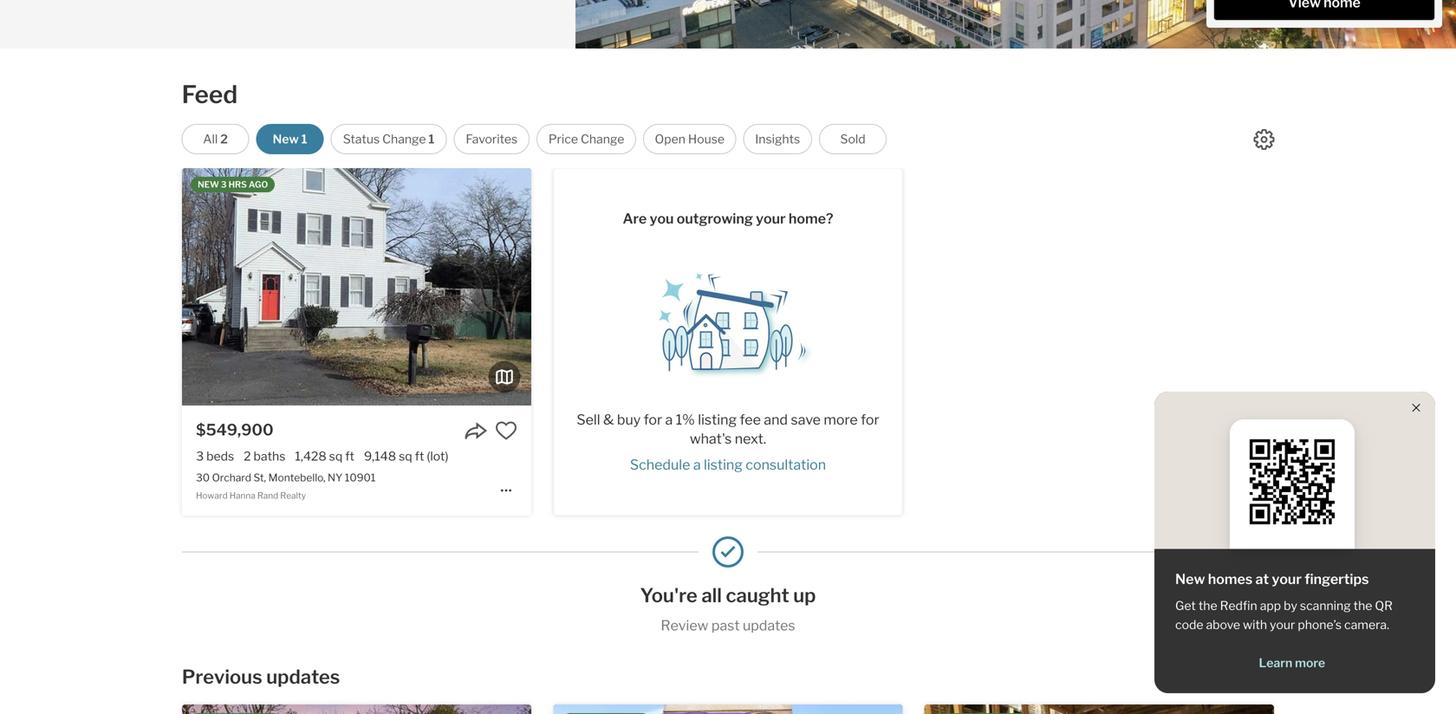 Task type: locate. For each thing, give the bounding box(es) containing it.
1 horizontal spatial the
[[1354, 599, 1373, 613]]

0 vertical spatial listing
[[698, 411, 737, 428]]

1 vertical spatial 3
[[196, 449, 204, 464]]

0 horizontal spatial 1
[[301, 132, 307, 147]]

new
[[273, 132, 299, 147], [1176, 571, 1206, 588]]

open
[[655, 132, 686, 147]]

new inside radio
[[273, 132, 299, 147]]

2 inside all radio
[[220, 132, 228, 147]]

0 horizontal spatial for
[[644, 411, 662, 428]]

0 vertical spatial more
[[824, 411, 858, 428]]

3
[[221, 179, 227, 190], [196, 449, 204, 464]]

updates
[[743, 617, 796, 634], [266, 665, 340, 689]]

1 ft from the left
[[345, 449, 355, 464]]

0 vertical spatial new
[[273, 132, 299, 147]]

your left home?
[[756, 210, 786, 227]]

new for new homes at your fingertips
[[1176, 571, 1206, 588]]

a
[[665, 411, 673, 428], [693, 457, 701, 473]]

more right save
[[824, 411, 858, 428]]

1 horizontal spatial updates
[[743, 617, 796, 634]]

0 horizontal spatial a
[[665, 411, 673, 428]]

open house
[[655, 132, 725, 147]]

1 horizontal spatial for
[[861, 411, 880, 428]]

1 horizontal spatial ft
[[415, 449, 424, 464]]

listing
[[698, 411, 737, 428], [704, 457, 743, 473]]

learn more link
[[1176, 655, 1409, 672]]

baths
[[254, 449, 286, 464]]

your
[[756, 210, 786, 227], [1272, 571, 1302, 588], [1270, 618, 1296, 632]]

the right get
[[1199, 599, 1218, 613]]

status
[[343, 132, 380, 147]]

2 1 from the left
[[429, 132, 435, 147]]

2 photo of 30 orchard st, montebello, ny 10901 image from the left
[[532, 168, 881, 406]]

1 horizontal spatial 3
[[221, 179, 227, 190]]

change inside radio
[[581, 132, 625, 147]]

favorites
[[466, 132, 518, 147]]

camera.
[[1345, 618, 1390, 632]]

0 vertical spatial 2
[[220, 132, 228, 147]]

an image of a house image
[[642, 261, 815, 378]]

all
[[203, 132, 218, 147]]

ft left (lot)
[[415, 449, 424, 464]]

all
[[702, 584, 722, 607]]

for right save
[[861, 411, 880, 428]]

0 horizontal spatial the
[[1199, 599, 1218, 613]]

ft up 10901
[[345, 449, 355, 464]]

ft
[[345, 449, 355, 464], [415, 449, 424, 464]]

0 horizontal spatial sq
[[329, 449, 343, 464]]

sell & buy for a 1% listing fee and save more for what's next.
[[577, 411, 880, 447]]

2 left baths in the left bottom of the page
[[244, 449, 251, 464]]

up
[[794, 584, 816, 607]]

1 photo of 811 montgomery st unit 3r, jersey city, nj 07306 image from the left
[[553, 705, 903, 714]]

2 ft from the left
[[415, 449, 424, 464]]

updates down caught
[[743, 617, 796, 634]]

above
[[1206, 618, 1241, 632]]

2 right all
[[220, 132, 228, 147]]

1 photo of 12 willow dr, suffern, ny 10901 image from the left
[[182, 705, 532, 714]]

1 left the favorites
[[429, 132, 435, 147]]

change
[[382, 132, 426, 147], [581, 132, 625, 147]]

sq for 9,148
[[399, 449, 412, 464]]

1 horizontal spatial change
[[581, 132, 625, 147]]

status change 1
[[343, 132, 435, 147]]

sell
[[577, 411, 600, 428]]

with
[[1243, 618, 1268, 632]]

photo of 811 montgomery st unit 3r, jersey city, nj 07306 image
[[553, 705, 903, 714], [903, 705, 1252, 714]]

Favorites radio
[[454, 124, 530, 154]]

1,428 sq ft
[[295, 449, 355, 464]]

3 left hrs
[[221, 179, 227, 190]]

for
[[644, 411, 662, 428], [861, 411, 880, 428]]

&
[[603, 411, 614, 428]]

are you outgrowing your home?
[[623, 210, 834, 227]]

the
[[1199, 599, 1218, 613], [1354, 599, 1373, 613]]

more right learn
[[1295, 656, 1326, 671]]

previous
[[182, 665, 262, 689]]

0 horizontal spatial new
[[273, 132, 299, 147]]

favorite button checkbox
[[495, 420, 518, 442]]

change right status
[[382, 132, 426, 147]]

1 the from the left
[[1199, 599, 1218, 613]]

0 vertical spatial updates
[[743, 617, 796, 634]]

photo of 628 bramhall ave, jersey city, nj 07304 image
[[925, 705, 1274, 714], [1274, 705, 1457, 714]]

0 horizontal spatial more
[[824, 411, 858, 428]]

sq right '9,148'
[[399, 449, 412, 464]]

1 inside status change option
[[429, 132, 435, 147]]

2
[[220, 132, 228, 147], [244, 449, 251, 464]]

1 vertical spatial listing
[[704, 457, 743, 473]]

redfin
[[1220, 599, 1258, 613]]

1 1 from the left
[[301, 132, 307, 147]]

a down what's
[[693, 457, 701, 473]]

New radio
[[256, 124, 324, 154]]

next.
[[735, 431, 767, 447]]

0 vertical spatial your
[[756, 210, 786, 227]]

1 photo of 628 bramhall ave, jersey city, nj 07304 image from the left
[[925, 705, 1274, 714]]

a left 1%
[[665, 411, 673, 428]]

listing down what's
[[704, 457, 743, 473]]

1 vertical spatial updates
[[266, 665, 340, 689]]

photo of 30 orchard st, montebello, ny 10901 image
[[182, 168, 532, 406], [532, 168, 881, 406]]

0 vertical spatial a
[[665, 411, 673, 428]]

at
[[1256, 571, 1269, 588]]

price
[[549, 132, 578, 147]]

3 left beds
[[196, 449, 204, 464]]

your down by
[[1270, 618, 1296, 632]]

caught
[[726, 584, 790, 607]]

sq for 1,428
[[329, 449, 343, 464]]

ago
[[249, 179, 268, 190]]

1 horizontal spatial new
[[1176, 571, 1206, 588]]

0 horizontal spatial 2
[[220, 132, 228, 147]]

past
[[712, 617, 740, 634]]

1
[[301, 132, 307, 147], [429, 132, 435, 147]]

1 vertical spatial 2
[[244, 449, 251, 464]]

hanna
[[229, 491, 256, 501]]

1 horizontal spatial 1
[[429, 132, 435, 147]]

change right price
[[581, 132, 625, 147]]

$549,900
[[196, 421, 274, 440]]

app install qr code image
[[1244, 434, 1341, 531]]

2 sq from the left
[[399, 449, 412, 464]]

option group
[[182, 124, 887, 154]]

st,
[[254, 471, 266, 484]]

sq up ny
[[329, 449, 343, 464]]

1 vertical spatial your
[[1272, 571, 1302, 588]]

0 horizontal spatial change
[[382, 132, 426, 147]]

2 photo of 12 willow dr, suffern, ny 10901 image from the left
[[532, 705, 881, 714]]

sq
[[329, 449, 343, 464], [399, 449, 412, 464]]

new
[[198, 179, 219, 190]]

1 vertical spatial new
[[1176, 571, 1206, 588]]

more inside 'sell & buy for a 1% listing fee and save more for what's next.'
[[824, 411, 858, 428]]

your right at
[[1272, 571, 1302, 588]]

phone's
[[1298, 618, 1342, 632]]

1 vertical spatial more
[[1295, 656, 1326, 671]]

updates right previous
[[266, 665, 340, 689]]

2 change from the left
[[581, 132, 625, 147]]

for right buy
[[644, 411, 662, 428]]

photo of 12 willow dr, suffern, ny 10901 image
[[182, 705, 532, 714], [532, 705, 881, 714]]

the up camera. in the bottom right of the page
[[1354, 599, 1373, 613]]

1 horizontal spatial sq
[[399, 449, 412, 464]]

1 sq from the left
[[329, 449, 343, 464]]

review past updates
[[661, 617, 796, 634]]

1 change from the left
[[382, 132, 426, 147]]

1 left status
[[301, 132, 307, 147]]

change for price
[[581, 132, 625, 147]]

change inside option
[[382, 132, 426, 147]]

2 vertical spatial your
[[1270, 618, 1296, 632]]

listing up what's
[[698, 411, 737, 428]]

9,148
[[364, 449, 396, 464]]

new 3 hrs ago
[[198, 179, 268, 190]]

0 horizontal spatial ft
[[345, 449, 355, 464]]

1 vertical spatial a
[[693, 457, 701, 473]]

insights
[[755, 132, 800, 147]]

(lot)
[[427, 449, 449, 464]]

orchard
[[212, 471, 251, 484]]

more
[[824, 411, 858, 428], [1295, 656, 1326, 671]]



Task type: describe. For each thing, give the bounding box(es) containing it.
your for fingertips
[[1272, 571, 1302, 588]]

learn
[[1259, 656, 1293, 671]]

and
[[764, 411, 788, 428]]

buy
[[617, 411, 641, 428]]

you
[[650, 210, 674, 227]]

2 for from the left
[[861, 411, 880, 428]]

price change
[[549, 132, 625, 147]]

feed
[[182, 80, 238, 109]]

your for home?
[[756, 210, 786, 227]]

get
[[1176, 599, 1196, 613]]

get the redfin app by scanning the qr code above with your phone's camera.
[[1176, 599, 1393, 632]]

30 orchard st, montebello, ny 10901 howard hanna rand realty
[[196, 471, 376, 501]]

new 1
[[273, 132, 307, 147]]

what's
[[690, 431, 732, 447]]

9,148 sq ft (lot)
[[364, 449, 449, 464]]

howard
[[196, 491, 228, 501]]

new homes at your fingertips
[[1176, 571, 1369, 588]]

house
[[688, 132, 725, 147]]

qr
[[1375, 599, 1393, 613]]

new for new 1
[[273, 132, 299, 147]]

Status Change radio
[[331, 124, 447, 154]]

1 inside new radio
[[301, 132, 307, 147]]

listing inside 'sell & buy for a 1% listing fee and save more for what's next.'
[[698, 411, 737, 428]]

1,428
[[295, 449, 327, 464]]

All radio
[[182, 124, 249, 154]]

ft for 1,428 sq ft
[[345, 449, 355, 464]]

change for status
[[382, 132, 426, 147]]

1 horizontal spatial a
[[693, 457, 701, 473]]

fee
[[740, 411, 761, 428]]

1 horizontal spatial more
[[1295, 656, 1326, 671]]

a inside 'sell & buy for a 1% listing fee and save more for what's next.'
[[665, 411, 673, 428]]

outgrowing
[[677, 210, 753, 227]]

app
[[1260, 599, 1282, 613]]

learn more
[[1259, 656, 1326, 671]]

2 baths
[[244, 449, 286, 464]]

3 beds
[[196, 449, 234, 464]]

scanning
[[1300, 599, 1351, 613]]

all 2
[[203, 132, 228, 147]]

sold
[[841, 132, 866, 147]]

0 horizontal spatial 3
[[196, 449, 204, 464]]

hrs
[[229, 179, 247, 190]]

option group containing all
[[182, 124, 887, 154]]

by
[[1284, 599, 1298, 613]]

1%
[[676, 411, 695, 428]]

10901
[[345, 471, 376, 484]]

homes
[[1208, 571, 1253, 588]]

30
[[196, 471, 210, 484]]

2 the from the left
[[1354, 599, 1373, 613]]

montebello,
[[268, 471, 326, 484]]

realty
[[280, 491, 306, 501]]

1 horizontal spatial 2
[[244, 449, 251, 464]]

Sold radio
[[819, 124, 887, 154]]

fingertips
[[1305, 571, 1369, 588]]

review
[[661, 617, 709, 634]]

code
[[1176, 618, 1204, 632]]

ft for 9,148 sq ft (lot)
[[415, 449, 424, 464]]

are
[[623, 210, 647, 227]]

1 photo of 30 orchard st, montebello, ny 10901 image from the left
[[182, 168, 532, 406]]

save
[[791, 411, 821, 428]]

favorite button image
[[495, 420, 518, 442]]

2 photo of 811 montgomery st unit 3r, jersey city, nj 07306 image from the left
[[903, 705, 1252, 714]]

beds
[[206, 449, 234, 464]]

0 vertical spatial 3
[[221, 179, 227, 190]]

Open House radio
[[643, 124, 736, 154]]

schedule
[[630, 457, 690, 473]]

2 photo of 628 bramhall ave, jersey city, nj 07304 image from the left
[[1274, 705, 1457, 714]]

Insights radio
[[743, 124, 812, 154]]

you're all caught up
[[640, 584, 816, 607]]

rand
[[257, 491, 278, 501]]

Price Change radio
[[537, 124, 637, 154]]

you're
[[640, 584, 698, 607]]

home?
[[789, 210, 834, 227]]

1 for from the left
[[644, 411, 662, 428]]

schedule a listing consultation
[[630, 457, 826, 473]]

your inside get the redfin app by scanning the qr code above with your phone's camera.
[[1270, 618, 1296, 632]]

0 horizontal spatial updates
[[266, 665, 340, 689]]

consultation
[[746, 457, 826, 473]]

ny
[[328, 471, 343, 484]]

previous updates
[[182, 665, 340, 689]]



Task type: vqa. For each thing, say whether or not it's contained in the screenshot.
Photo Of 30 Orchard St, Montebello, Ny 10901
yes



